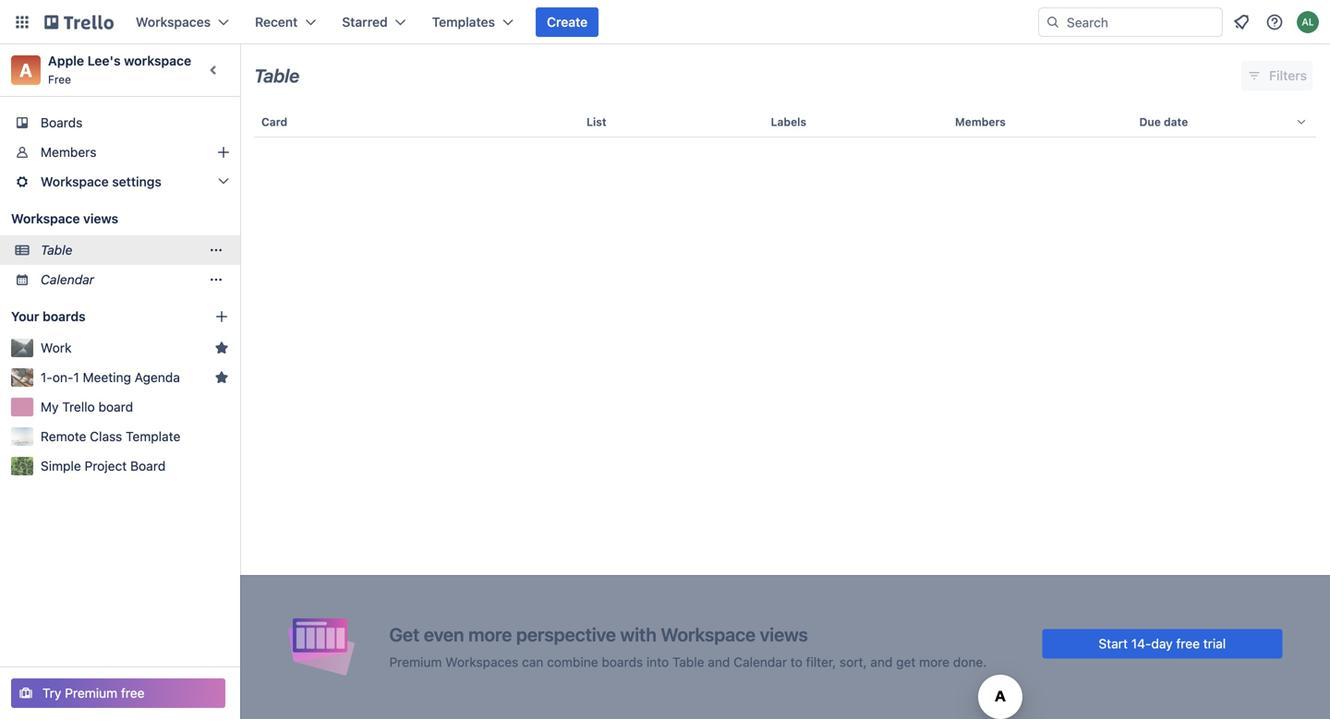 Task type: describe. For each thing, give the bounding box(es) containing it.
workspace for workspace settings
[[41, 174, 109, 189]]

workspaces inside get even more perspective with workspace views premium workspaces can combine boards into table and calendar to filter, sort, and get more done.
[[446, 655, 519, 670]]

due date button
[[1132, 100, 1317, 144]]

apple lee's workspace link
[[48, 53, 191, 68]]

workspace for workspace views
[[11, 211, 80, 226]]

get
[[896, 655, 916, 670]]

starred icon image for 1-on-1 meeting agenda
[[214, 371, 229, 385]]

filters button
[[1242, 61, 1313, 91]]

workspaces button
[[125, 7, 240, 37]]

get
[[390, 624, 420, 646]]

premium inside get even more perspective with workspace views premium workspaces can combine boards into table and calendar to filter, sort, and get more done.
[[390, 655, 442, 670]]

Table text field
[[254, 58, 300, 93]]

into
[[647, 655, 669, 670]]

table inside get even more perspective with workspace views premium workspaces can combine boards into table and calendar to filter, sort, and get more done.
[[673, 655, 705, 670]]

my trello board
[[41, 400, 133, 415]]

calendar inside get even more perspective with workspace views premium workspaces can combine boards into table and calendar to filter, sort, and get more done.
[[734, 655, 787, 670]]

1-on-1 meeting agenda
[[41, 370, 180, 385]]

calendar link
[[41, 271, 200, 289]]

0 horizontal spatial views
[[83, 211, 118, 226]]

agenda
[[135, 370, 180, 385]]

can
[[522, 655, 544, 670]]

search image
[[1046, 15, 1061, 30]]

1-on-1 meeting agenda button
[[41, 369, 207, 387]]

work
[[41, 341, 72, 356]]

even
[[424, 624, 464, 646]]

simple project board link
[[41, 457, 229, 476]]

remote
[[41, 429, 86, 444]]

on-
[[52, 370, 73, 385]]

get even more perspective with workspace views premium workspaces can combine boards into table and calendar to filter, sort, and get more done.
[[390, 624, 987, 670]]

trello
[[62, 400, 95, 415]]

workspace inside get even more perspective with workspace views premium workspaces can combine boards into table and calendar to filter, sort, and get more done.
[[661, 624, 756, 646]]

apple
[[48, 53, 84, 68]]

filter,
[[806, 655, 836, 670]]

try premium free
[[43, 686, 145, 701]]

recent button
[[244, 7, 327, 37]]

remote class template
[[41, 429, 181, 444]]

workspace settings button
[[0, 167, 240, 197]]

0 vertical spatial table
[[254, 65, 300, 86]]

apple lee (applelee29) image
[[1297, 11, 1320, 33]]

back to home image
[[44, 7, 114, 37]]

work button
[[41, 339, 207, 358]]

table link
[[41, 241, 200, 260]]

card button
[[254, 100, 579, 144]]

templates button
[[421, 7, 525, 37]]

Search field
[[1061, 8, 1223, 36]]

starred button
[[331, 7, 417, 37]]

views inside get even more perspective with workspace views premium workspaces can combine boards into table and calendar to filter, sort, and get more done.
[[760, 624, 808, 646]]

date
[[1164, 116, 1189, 128]]

premium inside button
[[65, 686, 117, 701]]

with
[[621, 624, 657, 646]]

board
[[98, 400, 133, 415]]

due
[[1140, 116, 1161, 128]]

a
[[19, 59, 32, 81]]

done.
[[954, 655, 987, 670]]

list
[[587, 116, 607, 128]]

start
[[1099, 637, 1128, 652]]

1 vertical spatial members
[[41, 145, 97, 160]]

1
[[73, 370, 79, 385]]



Task type: locate. For each thing, give the bounding box(es) containing it.
settings
[[112, 174, 162, 189]]

workspace down workspace settings
[[11, 211, 80, 226]]

views
[[83, 211, 118, 226], [760, 624, 808, 646]]

calendar
[[41, 272, 94, 287], [734, 655, 787, 670]]

workspaces up workspace
[[136, 14, 211, 30]]

2 vertical spatial workspace
[[661, 624, 756, 646]]

2 workspace actions menu image from the top
[[209, 273, 224, 287]]

0 horizontal spatial free
[[121, 686, 145, 701]]

1 vertical spatial workspace
[[11, 211, 80, 226]]

card
[[262, 116, 288, 128]]

1 vertical spatial boards
[[602, 655, 643, 670]]

free right day
[[1177, 637, 1200, 652]]

free right try
[[121, 686, 145, 701]]

and left 'get'
[[871, 655, 893, 670]]

class
[[90, 429, 122, 444]]

due date
[[1140, 116, 1189, 128]]

to
[[791, 655, 803, 670]]

boards link
[[0, 108, 240, 138]]

simple project board
[[41, 459, 166, 474]]

free inside button
[[121, 686, 145, 701]]

0 vertical spatial starred icon image
[[214, 341, 229, 356]]

members link
[[0, 138, 240, 167]]

table up card at left top
[[254, 65, 300, 86]]

template
[[126, 429, 181, 444]]

list button
[[579, 100, 764, 144]]

1 and from the left
[[708, 655, 730, 670]]

members button
[[948, 100, 1132, 144]]

0 vertical spatial views
[[83, 211, 118, 226]]

calendar left to
[[734, 655, 787, 670]]

perspective
[[516, 624, 616, 646]]

workspace actions menu image for table
[[209, 243, 224, 258]]

1 horizontal spatial workspaces
[[446, 655, 519, 670]]

2 vertical spatial table
[[673, 655, 705, 670]]

create
[[547, 14, 588, 30]]

2 horizontal spatial table
[[673, 655, 705, 670]]

0 vertical spatial workspaces
[[136, 14, 211, 30]]

0 vertical spatial members
[[955, 116, 1006, 128]]

14-
[[1132, 637, 1152, 652]]

1 horizontal spatial boards
[[602, 655, 643, 670]]

project
[[85, 459, 127, 474]]

more right 'get'
[[920, 655, 950, 670]]

table
[[254, 65, 300, 86], [41, 243, 72, 258], [673, 655, 705, 670]]

0 vertical spatial workspace
[[41, 174, 109, 189]]

1 vertical spatial calendar
[[734, 655, 787, 670]]

try premium free button
[[11, 679, 225, 709]]

0 horizontal spatial table
[[41, 243, 72, 258]]

members
[[955, 116, 1006, 128], [41, 145, 97, 160]]

0 vertical spatial boards
[[43, 309, 86, 324]]

1 horizontal spatial and
[[871, 655, 893, 670]]

0 vertical spatial workspace actions menu image
[[209, 243, 224, 258]]

my
[[41, 400, 59, 415]]

starred icon image
[[214, 341, 229, 356], [214, 371, 229, 385]]

sort,
[[840, 655, 867, 670]]

0 horizontal spatial workspaces
[[136, 14, 211, 30]]

add board image
[[214, 310, 229, 324]]

1 horizontal spatial views
[[760, 624, 808, 646]]

your
[[11, 309, 39, 324]]

my trello board link
[[41, 398, 229, 417]]

free
[[48, 73, 71, 86]]

1 horizontal spatial premium
[[390, 655, 442, 670]]

more right even
[[469, 624, 512, 646]]

and right "into"
[[708, 655, 730, 670]]

a link
[[11, 55, 41, 85]]

create button
[[536, 7, 599, 37]]

2 starred icon image from the top
[[214, 371, 229, 385]]

filters
[[1270, 68, 1308, 83]]

workspace navigation collapse icon image
[[201, 57, 227, 83]]

boards down "with"
[[602, 655, 643, 670]]

workspaces
[[136, 14, 211, 30], [446, 655, 519, 670]]

1 horizontal spatial table
[[254, 65, 300, 86]]

workspace actions menu image
[[209, 243, 224, 258], [209, 273, 224, 287]]

table right "into"
[[673, 655, 705, 670]]

row containing card
[[254, 100, 1317, 144]]

0 horizontal spatial more
[[469, 624, 512, 646]]

workspace actions menu image for calendar
[[209, 273, 224, 287]]

open information menu image
[[1266, 13, 1284, 31]]

your boards with 5 items element
[[11, 306, 187, 328]]

1 vertical spatial free
[[121, 686, 145, 701]]

your boards
[[11, 309, 86, 324]]

1 vertical spatial workspace actions menu image
[[209, 273, 224, 287]]

1 vertical spatial views
[[760, 624, 808, 646]]

try
[[43, 686, 61, 701]]

workspace
[[41, 174, 109, 189], [11, 211, 80, 226], [661, 624, 756, 646]]

1 vertical spatial starred icon image
[[214, 371, 229, 385]]

meeting
[[83, 370, 131, 385]]

boards
[[43, 309, 86, 324], [602, 655, 643, 670]]

boards inside get even more perspective with workspace views premium workspaces can combine boards into table and calendar to filter, sort, and get more done.
[[602, 655, 643, 670]]

recent
[[255, 14, 298, 30]]

1 horizontal spatial free
[[1177, 637, 1200, 652]]

boards up work
[[43, 309, 86, 324]]

premium right try
[[65, 686, 117, 701]]

workspace
[[124, 53, 191, 68]]

more
[[469, 624, 512, 646], [920, 655, 950, 670]]

1 workspace actions menu image from the top
[[209, 243, 224, 258]]

members inside "button"
[[955, 116, 1006, 128]]

0 horizontal spatial members
[[41, 145, 97, 160]]

1 vertical spatial table
[[41, 243, 72, 258]]

views up to
[[760, 624, 808, 646]]

calendar up your boards
[[41, 272, 94, 287]]

templates
[[432, 14, 495, 30]]

0 horizontal spatial and
[[708, 655, 730, 670]]

simple
[[41, 459, 81, 474]]

workspace inside popup button
[[41, 174, 109, 189]]

0 vertical spatial calendar
[[41, 272, 94, 287]]

remote class template link
[[41, 428, 229, 446]]

2 and from the left
[[871, 655, 893, 670]]

workspace views
[[11, 211, 118, 226]]

lee's
[[87, 53, 121, 68]]

0 vertical spatial more
[[469, 624, 512, 646]]

board
[[130, 459, 166, 474]]

table containing card
[[240, 100, 1331, 720]]

boards
[[41, 115, 83, 130]]

views down workspace settings
[[83, 211, 118, 226]]

row
[[254, 100, 1317, 144]]

starred icon image for work
[[214, 341, 229, 356]]

0 horizontal spatial boards
[[43, 309, 86, 324]]

1 starred icon image from the top
[[214, 341, 229, 356]]

and
[[708, 655, 730, 670], [871, 655, 893, 670]]

labels
[[771, 116, 807, 128]]

0 notifications image
[[1231, 11, 1253, 33]]

1 vertical spatial workspaces
[[446, 655, 519, 670]]

primary element
[[0, 0, 1331, 44]]

workspaces inside dropdown button
[[136, 14, 211, 30]]

1 vertical spatial more
[[920, 655, 950, 670]]

0 horizontal spatial calendar
[[41, 272, 94, 287]]

start 14-day free trial link
[[1043, 630, 1283, 659]]

workspace settings
[[41, 174, 162, 189]]

free
[[1177, 637, 1200, 652], [121, 686, 145, 701]]

premium
[[390, 655, 442, 670], [65, 686, 117, 701]]

table
[[240, 100, 1331, 720]]

0 horizontal spatial premium
[[65, 686, 117, 701]]

starred
[[342, 14, 388, 30]]

table down the workspace views
[[41, 243, 72, 258]]

day
[[1152, 637, 1173, 652]]

1 vertical spatial premium
[[65, 686, 117, 701]]

premium down the get
[[390, 655, 442, 670]]

start 14-day free trial
[[1099, 637, 1226, 652]]

1 horizontal spatial more
[[920, 655, 950, 670]]

1-
[[41, 370, 52, 385]]

0 vertical spatial free
[[1177, 637, 1200, 652]]

combine
[[547, 655, 598, 670]]

workspaces down even
[[446, 655, 519, 670]]

workspace up the workspace views
[[41, 174, 109, 189]]

1 horizontal spatial calendar
[[734, 655, 787, 670]]

workspace up "into"
[[661, 624, 756, 646]]

trial
[[1204, 637, 1226, 652]]

labels button
[[764, 100, 948, 144]]

0 vertical spatial premium
[[390, 655, 442, 670]]

1 horizontal spatial members
[[955, 116, 1006, 128]]

apple lee's workspace free
[[48, 53, 191, 86]]



Task type: vqa. For each thing, say whether or not it's contained in the screenshot.
Christina Overa (christinaovera) image to the middle
no



